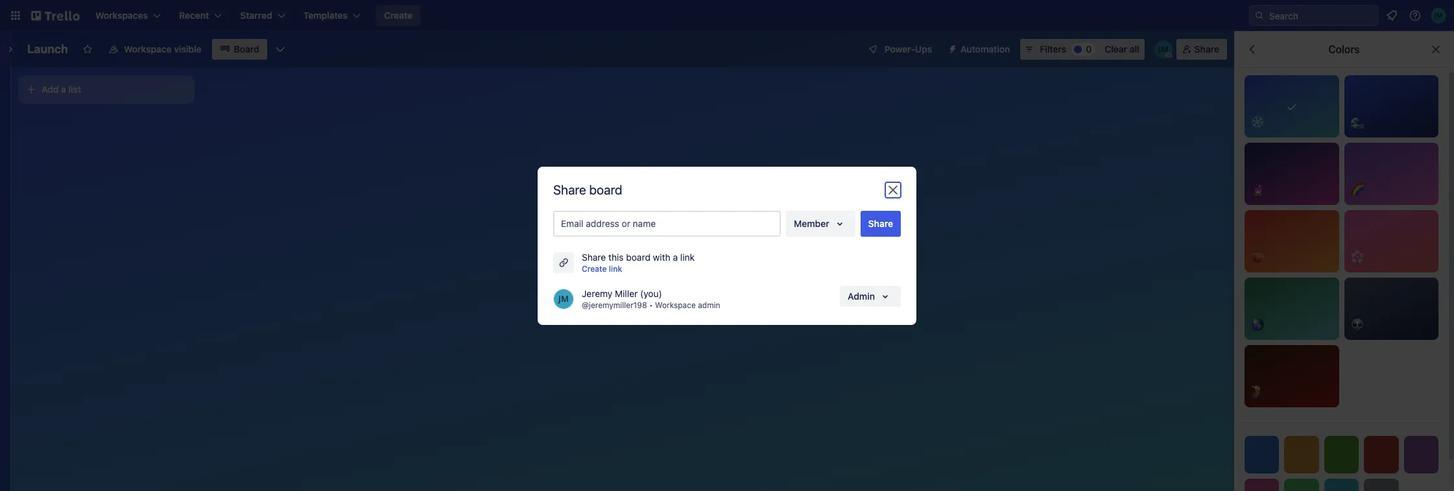 Task type: vqa. For each thing, say whether or not it's contained in the screenshot.
bottom a
yes



Task type: locate. For each thing, give the bounding box(es) containing it.
1 horizontal spatial workspace
[[655, 300, 696, 310]]

1 vertical spatial jeremy miller (jeremymiller198) image
[[553, 288, 574, 309]]

share button
[[1177, 39, 1228, 60], [861, 211, 901, 237]]

0 horizontal spatial board
[[589, 182, 623, 197]]

link right with
[[681, 251, 695, 262]]

share this board with a link create link
[[582, 251, 695, 273]]

primary element
[[0, 0, 1455, 31]]

0 vertical spatial link
[[681, 251, 695, 262]]

colors
[[1329, 43, 1360, 55]]

🔮
[[1252, 184, 1265, 195]]

link down this in the bottom left of the page
[[609, 264, 622, 273]]

power-
[[885, 43, 915, 55]]

create
[[384, 10, 413, 21], [582, 264, 607, 273]]

1 vertical spatial link
[[609, 264, 622, 273]]

ups
[[915, 43, 932, 55]]

workspace inside jeremy miller (you) @jeremymiller198 • workspace admin
[[655, 300, 696, 310]]

1 vertical spatial create
[[582, 264, 607, 273]]

❄️
[[1252, 116, 1265, 128]]

create inside button
[[384, 10, 413, 21]]

1 horizontal spatial jeremy miller (jeremymiller198) image
[[1155, 40, 1173, 58]]

workspace right •
[[655, 300, 696, 310]]

create button
[[376, 5, 421, 26]]

star or unstar board image
[[82, 44, 93, 55]]

a
[[61, 84, 66, 95], [673, 251, 678, 262]]

clear all
[[1105, 43, 1140, 55]]

member button
[[786, 211, 856, 237]]

admin
[[848, 290, 875, 301]]

0 horizontal spatial workspace
[[124, 43, 172, 55]]

clear all button
[[1100, 39, 1145, 60]]

back to home image
[[31, 5, 80, 26]]

🌋
[[1252, 386, 1265, 398]]

with
[[653, 251, 671, 262]]

a left the list
[[61, 84, 66, 95]]

board link
[[212, 39, 267, 60]]

1 horizontal spatial create
[[582, 264, 607, 273]]

jeremy miller (jeremymiller198) image left jeremy
[[553, 288, 574, 309]]

0 horizontal spatial a
[[61, 84, 66, 95]]

jeremy
[[582, 288, 613, 299]]

share
[[1195, 43, 1220, 55], [553, 182, 586, 197], [869, 218, 893, 229], [582, 251, 606, 262]]

1 vertical spatial a
[[673, 251, 678, 262]]

workspace
[[124, 43, 172, 55], [655, 300, 696, 310]]

jeremy miller (jeremymiller198) image
[[1155, 40, 1173, 58], [553, 288, 574, 309]]

jeremy miller (jeremymiller198) image right all
[[1155, 40, 1173, 58]]

1 horizontal spatial board
[[626, 251, 651, 262]]

0 horizontal spatial share button
[[861, 211, 901, 237]]

0 vertical spatial create
[[384, 10, 413, 21]]

🌊
[[1351, 116, 1364, 128]]

0 horizontal spatial jeremy miller (jeremymiller198) image
[[553, 288, 574, 309]]

link
[[681, 251, 695, 262], [609, 264, 622, 273]]

add a list button
[[18, 75, 195, 104]]

power-ups
[[885, 43, 932, 55]]

👽
[[1351, 319, 1364, 330]]

•
[[649, 300, 653, 310]]

this
[[609, 251, 624, 262]]

a right with
[[673, 251, 678, 262]]

1 horizontal spatial a
[[673, 251, 678, 262]]

1 vertical spatial board
[[626, 251, 651, 262]]

launch
[[27, 42, 68, 56]]

workspace left visible
[[124, 43, 172, 55]]

0 vertical spatial workspace
[[124, 43, 172, 55]]

board
[[589, 182, 623, 197], [626, 251, 651, 262]]

1 horizontal spatial share button
[[1177, 39, 1228, 60]]

1 horizontal spatial link
[[681, 251, 695, 262]]

create link button
[[582, 262, 622, 275]]

0 notifications image
[[1385, 8, 1400, 23]]

0 vertical spatial a
[[61, 84, 66, 95]]

0 horizontal spatial create
[[384, 10, 413, 21]]

add
[[42, 84, 59, 95]]

admin
[[698, 300, 721, 310]]

1 vertical spatial workspace
[[655, 300, 696, 310]]

@jeremymiller198
[[582, 300, 647, 310]]

all
[[1130, 43, 1140, 55]]



Task type: describe. For each thing, give the bounding box(es) containing it.
add a list
[[42, 84, 81, 95]]

share inside 'share this board with a link create link'
[[582, 251, 606, 262]]

open information menu image
[[1409, 9, 1422, 22]]

switch to… image
[[9, 9, 22, 22]]

board
[[234, 43, 259, 55]]

board inside 'share this board with a link create link'
[[626, 251, 651, 262]]

🌎
[[1252, 319, 1265, 330]]

🌸
[[1351, 251, 1364, 263]]

sm image
[[943, 39, 961, 57]]

create inside 'share this board with a link create link'
[[582, 264, 607, 273]]

power-ups button
[[859, 39, 940, 60]]

workspace visible
[[124, 43, 202, 55]]

🍑
[[1252, 251, 1265, 263]]

close image
[[886, 182, 901, 198]]

🌈
[[1351, 184, 1364, 195]]

0 horizontal spatial link
[[609, 264, 622, 273]]

(you)
[[640, 288, 662, 299]]

workspace visible button
[[101, 39, 209, 60]]

automation button
[[943, 39, 1018, 60]]

clear
[[1105, 43, 1128, 55]]

0
[[1086, 43, 1092, 55]]

0 vertical spatial board
[[589, 182, 623, 197]]

miller
[[615, 288, 638, 299]]

Board name text field
[[21, 39, 75, 60]]

automation
[[961, 43, 1010, 55]]

search image
[[1255, 10, 1265, 21]]

jeremy miller (jeremymiller198) image
[[1431, 8, 1447, 23]]

1 vertical spatial share button
[[861, 211, 901, 237]]

admin button
[[840, 286, 901, 307]]

jeremy miller (you) @jeremymiller198 • workspace admin
[[582, 288, 721, 310]]

a inside add a list button
[[61, 84, 66, 95]]

member
[[794, 218, 830, 229]]

share board
[[553, 182, 623, 197]]

a inside 'share this board with a link create link'
[[673, 251, 678, 262]]

Search field
[[1265, 6, 1379, 25]]

visible
[[174, 43, 202, 55]]

Email address or name text field
[[561, 214, 779, 233]]

customize views image
[[274, 43, 287, 56]]

0 vertical spatial share button
[[1177, 39, 1228, 60]]

0 vertical spatial jeremy miller (jeremymiller198) image
[[1155, 40, 1173, 58]]

filters
[[1040, 43, 1067, 55]]

workspace inside button
[[124, 43, 172, 55]]

list
[[68, 84, 81, 95]]



